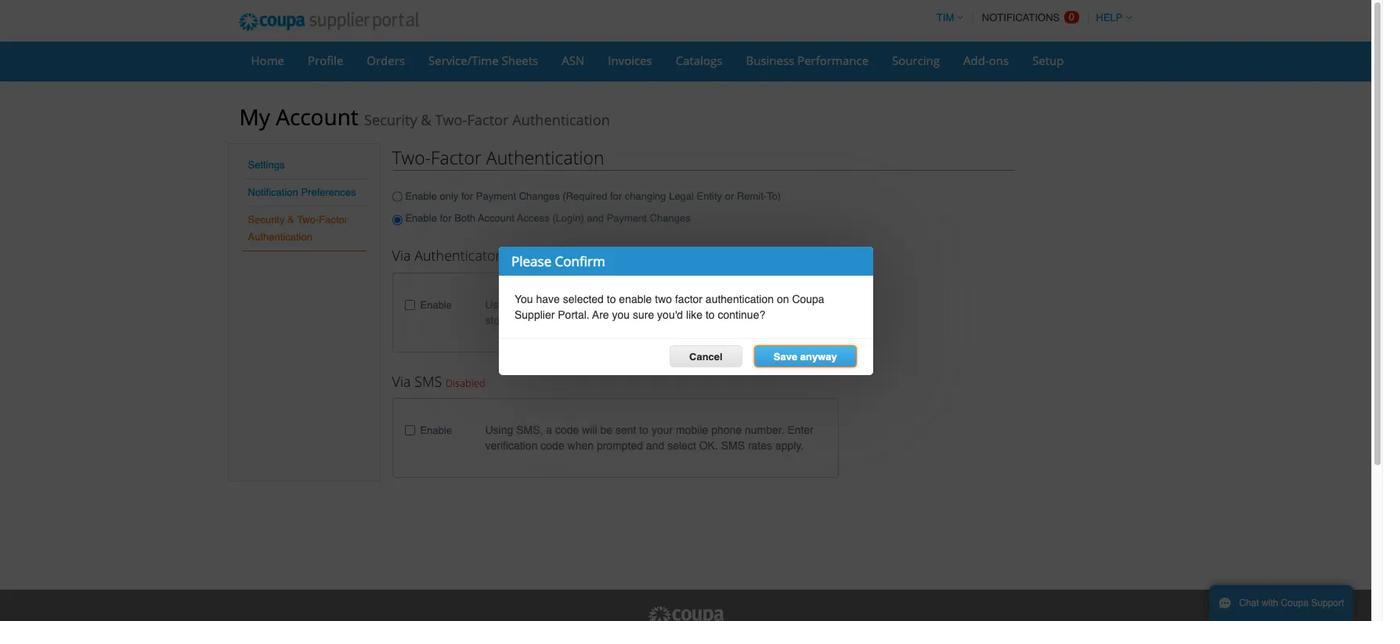 Task type: describe. For each thing, give the bounding box(es) containing it.
chat with coupa support button
[[1210, 585, 1354, 621]]

coupa inside "you have selected to enable two factor authentication on coupa supplier portal. are you sure you'd like to continue?"
[[792, 293, 824, 305]]

will
[[582, 424, 598, 437]]

0 vertical spatial code
[[555, 424, 579, 437]]

via for via authenticator app
[[392, 246, 411, 265]]

enable
[[619, 293, 652, 305]]

sourcing link
[[882, 49, 950, 72]]

sent
[[616, 424, 637, 437]]

1 vertical spatial changes
[[650, 212, 691, 224]]

1 horizontal spatial for
[[461, 190, 473, 202]]

enable for both account access (login) and payment changes
[[405, 212, 691, 224]]

Enable for Both Account Access (Login) and Payment Changes radio
[[392, 210, 402, 230]]

continue?
[[718, 308, 765, 321]]

two-factor authentication
[[392, 145, 605, 170]]

1 vertical spatial authentication
[[486, 145, 605, 170]]

chat with coupa support
[[1240, 598, 1345, 609]]

catalogs
[[676, 52, 723, 68]]

sourcing
[[892, 52, 940, 68]]

enter
[[788, 424, 814, 437]]

select
[[668, 440, 696, 452]]

1 horizontal spatial payment
[[607, 212, 647, 224]]

performance
[[798, 52, 869, 68]]

mobile inside using an authenticator app available from your mobile phone app store
[[716, 298, 749, 311]]

phone inside using sms, a code will be sent to your mobile phone number. enter verification code when prompted and select ok. sms rates apply.
[[712, 424, 742, 437]]

1 horizontal spatial account
[[478, 212, 515, 224]]

authentication inside security & two-factor authentication
[[248, 231, 313, 243]]

0 vertical spatial payment
[[476, 190, 516, 202]]

app inside using an authenticator app available from your mobile phone app store
[[598, 298, 618, 311]]

orders link
[[357, 49, 415, 72]]

authentication
[[705, 293, 774, 305]]

factor
[[675, 293, 702, 305]]

home
[[251, 52, 284, 68]]

security & two-factor authentication
[[248, 214, 348, 243]]

notification preferences link
[[248, 186, 356, 198]]

enable down via authenticator app disabled
[[420, 299, 452, 311]]

profile link
[[298, 49, 354, 72]]

disabled inside via authenticator app disabled
[[534, 250, 573, 264]]

sms inside using sms, a code will be sent to your mobile phone number. enter verification code when prompted and select ok. sms rates apply.
[[721, 440, 745, 452]]

1 vertical spatial factor
[[431, 145, 482, 170]]

using sms, a code will be sent to your mobile phone number. enter verification code when prompted and select ok. sms rates apply.
[[485, 424, 814, 452]]

and inside using sms, a code will be sent to your mobile phone number. enter verification code when prompted and select ok. sms rates apply.
[[646, 440, 665, 452]]

asn link
[[552, 49, 595, 72]]

ok.
[[699, 440, 718, 452]]

1 vertical spatial code
[[541, 440, 565, 452]]

ons
[[989, 52, 1009, 68]]

home link
[[241, 49, 295, 72]]

to inside using sms, a code will be sent to your mobile phone number. enter verification code when prompted and select ok. sms rates apply.
[[640, 424, 649, 437]]

sms,
[[516, 424, 543, 437]]

0 horizontal spatial for
[[440, 212, 452, 224]]

chat
[[1240, 598, 1260, 609]]

0 horizontal spatial app
[[505, 246, 530, 265]]

1 vertical spatial coupa supplier portal image
[[647, 606, 725, 621]]

settings link
[[248, 159, 285, 171]]

0 vertical spatial account
[[276, 102, 359, 132]]

selected
[[563, 293, 604, 305]]

sheets
[[502, 52, 538, 68]]

settings
[[248, 159, 285, 171]]

phone inside using an authenticator app available from your mobile phone app store
[[752, 298, 782, 311]]

setup
[[1033, 52, 1064, 68]]

save anyway
[[774, 351, 837, 362]]

sure
[[633, 308, 654, 321]]

store
[[485, 314, 510, 326]]

0 vertical spatial authenticator
[[415, 246, 501, 265]]

using for using an authenticator app available from your mobile phone app store
[[485, 298, 513, 311]]

service/time
[[429, 52, 499, 68]]

& inside 'my account security & two-factor authentication'
[[421, 110, 431, 129]]

via authenticator app disabled
[[392, 246, 573, 265]]

you have selected to enable two factor authentication on coupa supplier portal. are you sure you'd like to continue?
[[514, 293, 824, 321]]

enable right 'enable for both account access (login) and payment changes' radio in the top of the page
[[405, 212, 437, 224]]

security inside 'my account security & two-factor authentication'
[[364, 110, 417, 129]]

an
[[516, 298, 529, 311]]

factor inside 'my account security & two-factor authentication'
[[467, 110, 509, 129]]

0 vertical spatial changes
[[519, 190, 560, 202]]

apply.
[[776, 440, 804, 452]]

confirm
[[555, 252, 605, 270]]

support
[[1312, 598, 1345, 609]]

have
[[536, 293, 560, 305]]

using for using sms, a code will be sent to your mobile phone number. enter verification code when prompted and select ok. sms rates apply.
[[485, 424, 513, 437]]

using an authenticator app available from your mobile phone app store
[[485, 298, 804, 326]]

cancel
[[689, 351, 722, 362]]

changing
[[625, 190, 666, 202]]

two- inside security & two-factor authentication
[[297, 214, 319, 226]]

or
[[725, 190, 734, 202]]

remit-
[[737, 190, 767, 202]]

0 vertical spatial to
[[607, 293, 616, 305]]



Task type: vqa. For each thing, say whether or not it's contained in the screenshot.
Virtual Card Remittance Advice
no



Task type: locate. For each thing, give the bounding box(es) containing it.
mobile
[[716, 298, 749, 311], [676, 424, 709, 437]]

authenticator inside using an authenticator app available from your mobile phone app store
[[531, 298, 596, 311]]

authentication
[[513, 110, 610, 129], [486, 145, 605, 170], [248, 231, 313, 243]]

account down profile
[[276, 102, 359, 132]]

1 horizontal spatial coupa
[[1281, 598, 1309, 609]]

1 via from the top
[[392, 246, 411, 265]]

enable only for payment changes (required for changing legal entity or remit-to)
[[405, 190, 781, 202]]

code
[[555, 424, 579, 437], [541, 440, 565, 452]]

1 vertical spatial via
[[392, 372, 411, 391]]

0 vertical spatial security
[[364, 110, 417, 129]]

2 using from the top
[[485, 424, 513, 437]]

phone
[[752, 298, 782, 311], [712, 424, 742, 437]]

&
[[421, 110, 431, 129], [288, 214, 294, 226]]

1 vertical spatial and
[[646, 440, 665, 452]]

mobile right like
[[716, 298, 749, 311]]

disabled inside via sms disabled
[[446, 376, 485, 390]]

when
[[568, 440, 594, 452]]

coupa supplier portal image
[[228, 2, 429, 42], [647, 606, 725, 621]]

you
[[514, 293, 533, 305]]

security inside security & two-factor authentication
[[248, 214, 285, 226]]

enable down via sms disabled at the bottom left
[[420, 425, 452, 437]]

enable right enable only for payment changes (required for changing legal entity or remit-to) option
[[405, 190, 437, 202]]

my account security & two-factor authentication
[[239, 102, 610, 132]]

0 horizontal spatial and
[[587, 212, 604, 224]]

please confirm
[[511, 252, 605, 270]]

invoices
[[608, 52, 652, 68]]

anyway
[[800, 351, 837, 362]]

for left both
[[440, 212, 452, 224]]

factor up the only on the left top of page
[[431, 145, 482, 170]]

security & two-factor authentication link
[[248, 214, 348, 243]]

two-
[[435, 110, 467, 129], [392, 145, 431, 170], [297, 214, 319, 226]]

1 horizontal spatial two-
[[392, 145, 431, 170]]

2 horizontal spatial to
[[705, 308, 715, 321]]

portal.
[[558, 308, 589, 321]]

0 horizontal spatial your
[[652, 424, 673, 437]]

via sms disabled
[[392, 372, 485, 391]]

mobile up select
[[676, 424, 709, 437]]

2 via from the top
[[392, 372, 411, 391]]

& inside security & two-factor authentication
[[288, 214, 294, 226]]

business
[[746, 52, 795, 68]]

app down access
[[505, 246, 530, 265]]

0 vertical spatial using
[[485, 298, 513, 311]]

& down notification preferences link
[[288, 214, 294, 226]]

0 horizontal spatial mobile
[[676, 424, 709, 437]]

(required
[[563, 190, 607, 202]]

0 horizontal spatial sms
[[415, 372, 442, 391]]

security down orders
[[364, 110, 417, 129]]

0 horizontal spatial coupa
[[792, 293, 824, 305]]

add-ons link
[[954, 49, 1019, 72]]

1 vertical spatial two-
[[392, 145, 431, 170]]

sms
[[415, 372, 442, 391], [721, 440, 745, 452]]

and down enable only for payment changes (required for changing legal entity or remit-to)
[[587, 212, 604, 224]]

like
[[686, 308, 702, 321]]

0 horizontal spatial two-
[[297, 214, 319, 226]]

changes down 'legal'
[[650, 212, 691, 224]]

app
[[785, 298, 804, 311]]

disabled down store
[[446, 376, 485, 390]]

your inside using sms, a code will be sent to your mobile phone number. enter verification code when prompted and select ok. sms rates apply.
[[652, 424, 673, 437]]

0 vertical spatial your
[[692, 298, 713, 311]]

0 vertical spatial phone
[[752, 298, 782, 311]]

you'd
[[657, 308, 683, 321]]

your inside using an authenticator app available from your mobile phone app store
[[692, 298, 713, 311]]

catalogs link
[[666, 49, 733, 72]]

business performance link
[[736, 49, 879, 72]]

both
[[455, 212, 476, 224]]

account right both
[[478, 212, 515, 224]]

coupa right with
[[1281, 598, 1309, 609]]

1 horizontal spatial sms
[[721, 440, 745, 452]]

0 vertical spatial app
[[505, 246, 530, 265]]

1 horizontal spatial disabled
[[534, 250, 573, 264]]

add-ons
[[964, 52, 1009, 68]]

1 vertical spatial coupa
[[1281, 598, 1309, 609]]

1 horizontal spatial phone
[[752, 298, 782, 311]]

supplier
[[514, 308, 555, 321]]

authentication inside 'my account security & two-factor authentication'
[[513, 110, 610, 129]]

0 horizontal spatial account
[[276, 102, 359, 132]]

code down a
[[541, 440, 565, 452]]

1 horizontal spatial coupa supplier portal image
[[647, 606, 725, 621]]

for left changing
[[610, 190, 622, 202]]

mobile inside using sms, a code will be sent to your mobile phone number. enter verification code when prompted and select ok. sms rates apply.
[[676, 424, 709, 437]]

a
[[546, 424, 552, 437]]

1 vertical spatial payment
[[607, 212, 647, 224]]

using up store
[[485, 298, 513, 311]]

verification
[[485, 440, 538, 452]]

authentication up (required
[[486, 145, 605, 170]]

Enable only for Payment Changes (Required for changing Legal Entity or Remit-To) radio
[[392, 186, 402, 207]]

two
[[655, 293, 672, 305]]

asn
[[562, 52, 585, 68]]

payment
[[476, 190, 516, 202], [607, 212, 647, 224]]

factor down preferences
[[319, 214, 348, 226]]

1 horizontal spatial your
[[692, 298, 713, 311]]

0 vertical spatial &
[[421, 110, 431, 129]]

0 vertical spatial factor
[[467, 110, 509, 129]]

0 horizontal spatial coupa supplier portal image
[[228, 2, 429, 42]]

add-
[[964, 52, 989, 68]]

preferences
[[301, 186, 356, 198]]

factor
[[467, 110, 509, 129], [431, 145, 482, 170], [319, 214, 348, 226]]

setup link
[[1023, 49, 1075, 72]]

two- down notification preferences in the left top of the page
[[297, 214, 319, 226]]

two- inside 'my account security & two-factor authentication'
[[435, 110, 467, 129]]

0 horizontal spatial changes
[[519, 190, 560, 202]]

1 horizontal spatial security
[[364, 110, 417, 129]]

factor inside security & two-factor authentication
[[319, 214, 348, 226]]

available
[[621, 298, 664, 311]]

1 vertical spatial sms
[[721, 440, 745, 452]]

changes
[[519, 190, 560, 202], [650, 212, 691, 224]]

disabled
[[534, 250, 573, 264], [446, 376, 485, 390]]

1 horizontal spatial to
[[640, 424, 649, 437]]

please confirm dialog
[[499, 246, 873, 375]]

None checkbox
[[405, 300, 415, 310], [405, 426, 415, 436], [405, 300, 415, 310], [405, 426, 415, 436]]

0 vertical spatial sms
[[415, 372, 442, 391]]

1 using from the top
[[485, 298, 513, 311]]

and left select
[[646, 440, 665, 452]]

using inside using sms, a code will be sent to your mobile phone number. enter verification code when prompted and select ok. sms rates apply.
[[485, 424, 513, 437]]

0 vertical spatial disabled
[[534, 250, 573, 264]]

1 vertical spatial &
[[288, 214, 294, 226]]

2 vertical spatial authentication
[[248, 231, 313, 243]]

and
[[587, 212, 604, 224], [646, 440, 665, 452]]

app left "enable"
[[598, 298, 618, 311]]

0 vertical spatial coupa
[[792, 293, 824, 305]]

2 vertical spatial to
[[640, 424, 649, 437]]

1 vertical spatial phone
[[712, 424, 742, 437]]

service/time sheets
[[429, 52, 538, 68]]

via for via sms
[[392, 372, 411, 391]]

1 vertical spatial your
[[652, 424, 673, 437]]

service/time sheets link
[[418, 49, 549, 72]]

business performance
[[746, 52, 869, 68]]

please
[[511, 252, 551, 270]]

to up "you"
[[607, 293, 616, 305]]

cancel button
[[669, 345, 742, 367]]

invoices link
[[598, 49, 663, 72]]

1 horizontal spatial app
[[598, 298, 618, 311]]

2 horizontal spatial two-
[[435, 110, 467, 129]]

phone left app
[[752, 298, 782, 311]]

rates
[[748, 440, 773, 452]]

0 horizontal spatial &
[[288, 214, 294, 226]]

my
[[239, 102, 270, 132]]

you
[[612, 308, 630, 321]]

2 vertical spatial two-
[[297, 214, 319, 226]]

notification
[[248, 186, 298, 198]]

2 horizontal spatial for
[[610, 190, 622, 202]]

payment down changing
[[607, 212, 647, 224]]

1 horizontal spatial &
[[421, 110, 431, 129]]

your
[[692, 298, 713, 311], [652, 424, 673, 437]]

& down service/time
[[421, 110, 431, 129]]

0 horizontal spatial phone
[[712, 424, 742, 437]]

authentication down asn link
[[513, 110, 610, 129]]

only
[[440, 190, 459, 202]]

authentication down notification
[[248, 231, 313, 243]]

be
[[601, 424, 613, 437]]

to)
[[767, 190, 781, 202]]

coupa right the on
[[792, 293, 824, 305]]

0 horizontal spatial security
[[248, 214, 285, 226]]

2 vertical spatial factor
[[319, 214, 348, 226]]

0 vertical spatial two-
[[435, 110, 467, 129]]

to right like
[[705, 308, 715, 321]]

profile
[[308, 52, 343, 68]]

factor up two-factor authentication
[[467, 110, 509, 129]]

orders
[[367, 52, 405, 68]]

code right a
[[555, 424, 579, 437]]

using up the verification
[[485, 424, 513, 437]]

security
[[364, 110, 417, 129], [248, 214, 285, 226]]

legal
[[669, 190, 694, 202]]

changes up access
[[519, 190, 560, 202]]

notification preferences
[[248, 186, 356, 198]]

for right the only on the left top of page
[[461, 190, 473, 202]]

coupa inside button
[[1281, 598, 1309, 609]]

1 horizontal spatial authenticator
[[531, 298, 596, 311]]

your right from
[[692, 298, 713, 311]]

save
[[774, 351, 797, 362]]

1 vertical spatial authenticator
[[531, 298, 596, 311]]

0 vertical spatial mobile
[[716, 298, 749, 311]]

coupa
[[792, 293, 824, 305], [1281, 598, 1309, 609]]

your up select
[[652, 424, 673, 437]]

disabled down enable for both account access (login) and payment changes
[[534, 250, 573, 264]]

are
[[592, 308, 609, 321]]

two- up two-factor authentication
[[435, 110, 467, 129]]

1 vertical spatial to
[[705, 308, 715, 321]]

from
[[667, 298, 689, 311]]

entity
[[697, 190, 722, 202]]

payment down two-factor authentication
[[476, 190, 516, 202]]

access
[[517, 212, 550, 224]]

0 horizontal spatial disabled
[[446, 376, 485, 390]]

0 vertical spatial via
[[392, 246, 411, 265]]

number.
[[745, 424, 785, 437]]

1 vertical spatial using
[[485, 424, 513, 437]]

with
[[1262, 598, 1279, 609]]

0 horizontal spatial authenticator
[[415, 246, 501, 265]]

on
[[777, 293, 789, 305]]

(login)
[[553, 212, 584, 224]]

1 vertical spatial mobile
[[676, 424, 709, 437]]

0 vertical spatial and
[[587, 212, 604, 224]]

1 horizontal spatial and
[[646, 440, 665, 452]]

1 vertical spatial account
[[478, 212, 515, 224]]

1 horizontal spatial changes
[[650, 212, 691, 224]]

to right sent
[[640, 424, 649, 437]]

0 vertical spatial authentication
[[513, 110, 610, 129]]

1 vertical spatial disabled
[[446, 376, 485, 390]]

1 vertical spatial app
[[598, 298, 618, 311]]

using inside using an authenticator app available from your mobile phone app store
[[485, 298, 513, 311]]

1 vertical spatial security
[[248, 214, 285, 226]]

0 horizontal spatial to
[[607, 293, 616, 305]]

0 vertical spatial coupa supplier portal image
[[228, 2, 429, 42]]

0 horizontal spatial payment
[[476, 190, 516, 202]]

security down notification
[[248, 214, 285, 226]]

1 horizontal spatial mobile
[[716, 298, 749, 311]]

prompted
[[597, 440, 643, 452]]

authenticator
[[415, 246, 501, 265], [531, 298, 596, 311]]

phone up ok. on the bottom right
[[712, 424, 742, 437]]

two- up enable only for payment changes (required for changing legal entity or remit-to) option
[[392, 145, 431, 170]]



